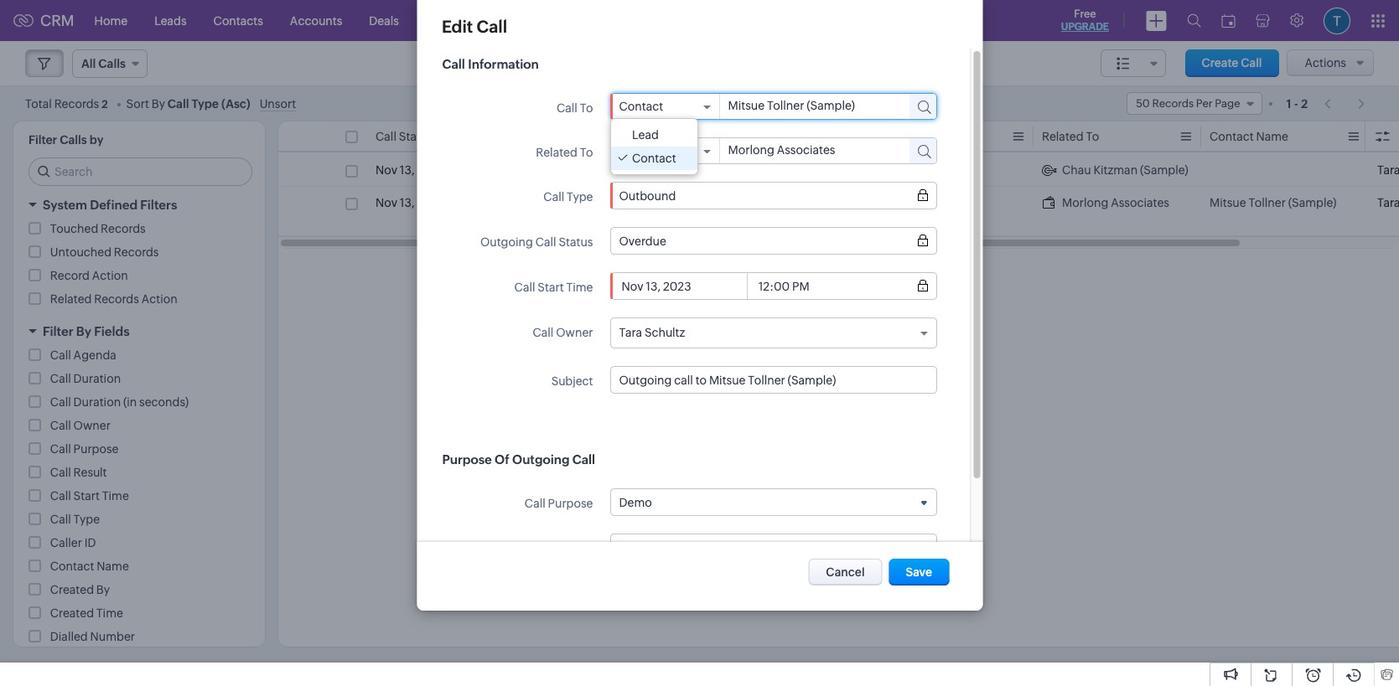 Task type: vqa. For each thing, say whether or not it's contained in the screenshot.
Create Menu "element"
no



Task type: locate. For each thing, give the bounding box(es) containing it.
created up the created time
[[50, 583, 94, 597]]

(sample) inside call scheduled with mitsue tollner (sample)
[[583, 213, 631, 226]]

outbound down call type *
[[711, 163, 768, 177]]

call type *
[[711, 125, 769, 144]]

1 vertical spatial pm
[[481, 196, 499, 210]]

tara schultz
[[619, 326, 685, 340]]

0 vertical spatial call purpose
[[50, 443, 119, 456]]

records
[[54, 97, 99, 110], [101, 222, 146, 236], [114, 246, 159, 259], [94, 293, 139, 306]]

filter left calls
[[29, 133, 57, 147]]

name
[[1256, 130, 1288, 143], [97, 560, 129, 573]]

call owner
[[532, 326, 593, 340], [50, 419, 111, 433]]

*
[[761, 125, 769, 144]]

mitsue
[[652, 196, 689, 210], [1210, 196, 1246, 210]]

1 horizontal spatial by
[[96, 583, 110, 597]]

1 vertical spatial call owner
[[50, 419, 111, 433]]

1 vertical spatial tollner
[[543, 213, 581, 226]]

by up call agenda
[[76, 324, 91, 339]]

by
[[152, 97, 165, 110], [76, 324, 91, 339], [96, 583, 110, 597]]

2023 left 12:00
[[417, 196, 445, 210]]

1 vertical spatial action
[[141, 293, 177, 306]]

0 vertical spatial call type
[[543, 190, 593, 204]]

2 13, from the top
[[400, 196, 415, 210]]

kitzman
[[1094, 163, 1138, 177]]

-
[[1294, 97, 1298, 110]]

2 horizontal spatial purpose
[[548, 497, 593, 511]]

owner down call duration (in seconds)
[[73, 419, 111, 433]]

0 vertical spatial start
[[399, 130, 425, 143]]

with inside call scheduled with mitsue tollner (sample)
[[626, 196, 650, 210]]

filter
[[29, 133, 57, 147], [43, 324, 73, 339]]

system defined filters
[[43, 198, 177, 212]]

purpose
[[73, 443, 119, 456], [442, 453, 492, 467], [548, 497, 593, 511]]

2
[[1301, 97, 1308, 110], [102, 98, 108, 110]]

deals link
[[356, 0, 412, 41]]

0 vertical spatial 2023
[[417, 163, 445, 177]]

0 vertical spatial filter
[[29, 133, 57, 147]]

with right up
[[599, 163, 622, 177]]

by for fields
[[76, 324, 91, 339]]

tree
[[611, 119, 697, 174]]

sort
[[126, 97, 149, 110]]

0 horizontal spatial mitsue
[[652, 196, 689, 210]]

mitsue inside mitsue tollner (sample) "link"
[[1210, 196, 1246, 210]]

1 vertical spatial contact name
[[50, 560, 129, 573]]

None text field
[[719, 94, 894, 117], [719, 138, 899, 162], [719, 94, 894, 117], [719, 138, 899, 162]]

tara for chau kitzman (sample)
[[1377, 163, 1399, 177]]

(sample) inside "link"
[[1288, 196, 1337, 210]]

with for scheduled
[[626, 196, 650, 210]]

2 vertical spatial by
[[96, 583, 110, 597]]

with up overdue
[[626, 196, 650, 210]]

0 vertical spatial call duration
[[874, 130, 945, 143]]

13, up nov 13, 2023 12:00 pm
[[400, 163, 415, 177]]

related down record on the left top
[[50, 293, 92, 306]]

0 vertical spatial (sample)
[[1140, 163, 1188, 177]]

2 horizontal spatial call start time
[[514, 281, 593, 294]]

crm
[[40, 12, 74, 29]]

follow up with lead
[[543, 163, 651, 177]]

1 horizontal spatial (sample)
[[1140, 163, 1188, 177]]

2 mitsue from the left
[[1210, 196, 1246, 210]]

1 vertical spatial call duration
[[50, 372, 121, 386]]

call purpose down purpose of outgoing call
[[524, 497, 593, 511]]

1 vertical spatial start
[[537, 281, 563, 294]]

nov for nov 13, 2023 12:00 pm
[[376, 196, 397, 210]]

1 mitsue from the left
[[652, 196, 689, 210]]

nov 13, 2023 12:24 pm
[[376, 163, 496, 177]]

purpose left the of
[[442, 453, 492, 467]]

0 horizontal spatial action
[[92, 269, 128, 283]]

contact name down id
[[50, 560, 129, 573]]

0 horizontal spatial call type
[[50, 513, 100, 526]]

records up calls
[[54, 97, 99, 110]]

1 horizontal spatial action
[[141, 293, 177, 306]]

filter up call agenda
[[43, 324, 73, 339]]

2 left sort
[[102, 98, 108, 110]]

by right sort
[[152, 97, 165, 110]]

0 vertical spatial with
[[599, 163, 622, 177]]

outbound up overdue field
[[711, 196, 768, 210]]

0 vertical spatial by
[[152, 97, 165, 110]]

0 vertical spatial call owner
[[532, 326, 593, 340]]

by inside dropdown button
[[76, 324, 91, 339]]

1 horizontal spatial contact name
[[1210, 130, 1288, 143]]

follow
[[543, 163, 579, 177]]

2 vertical spatial start
[[73, 490, 100, 503]]

0 vertical spatial nov
[[376, 163, 397, 177]]

2 for total records 2
[[102, 98, 108, 110]]

start down result
[[73, 490, 100, 503]]

mitsue tollner (sample) link
[[1210, 194, 1337, 211]]

0 vertical spatial 13,
[[400, 163, 415, 177]]

action up filter by fields dropdown button
[[141, 293, 177, 306]]

1 created from the top
[[50, 583, 94, 597]]

2 vertical spatial (sample)
[[583, 213, 631, 226]]

dialled
[[50, 630, 88, 644]]

tara
[[1377, 163, 1399, 177], [1377, 196, 1399, 210], [619, 326, 642, 340]]

records down the touched records
[[114, 246, 159, 259]]

filter inside dropdown button
[[43, 324, 73, 339]]

by for call
[[152, 97, 165, 110]]

demo
[[619, 496, 652, 509]]

call start time up nov 13, 2023 12:24 pm
[[376, 130, 454, 143]]

1 horizontal spatial purpose
[[442, 453, 492, 467]]

row group
[[278, 154, 1399, 236]]

duration
[[898, 130, 945, 143], [73, 372, 121, 386], [73, 396, 121, 409]]

fields
[[94, 324, 130, 339]]

2 horizontal spatial related
[[1042, 130, 1084, 143]]

with for up
[[599, 163, 622, 177]]

call type
[[543, 190, 593, 204], [50, 513, 100, 526]]

0 horizontal spatial purpose
[[73, 443, 119, 456]]

created up dialled
[[50, 607, 94, 620]]

None button
[[808, 559, 882, 586], [889, 559, 949, 586], [808, 559, 882, 586], [889, 559, 949, 586]]

tollner
[[1249, 196, 1286, 210], [543, 213, 581, 226]]

0 vertical spatial related to
[[1042, 130, 1099, 143]]

contacts link
[[200, 0, 277, 41]]

name down 1
[[1256, 130, 1288, 143]]

0 vertical spatial duration
[[898, 130, 945, 143]]

1 horizontal spatial with
[[626, 196, 650, 210]]

2023 for 12:24
[[417, 163, 445, 177]]

2 2023 from the top
[[417, 196, 445, 210]]

1 2023 from the top
[[417, 163, 445, 177]]

0 vertical spatial tollner
[[1249, 196, 1286, 210]]

call type up caller id
[[50, 513, 100, 526]]

0 horizontal spatial call start time
[[50, 490, 129, 503]]

edit call
[[442, 17, 507, 36]]

(in
[[123, 396, 137, 409]]

1 13, from the top
[[400, 163, 415, 177]]

pm right 12:00
[[481, 196, 499, 210]]

0 horizontal spatial with
[[599, 163, 622, 177]]

1 horizontal spatial mitsue
[[1210, 196, 1246, 210]]

lead down the contact field on the top
[[632, 128, 659, 142]]

records down defined
[[101, 222, 146, 236]]

created for created by
[[50, 583, 94, 597]]

2 horizontal spatial by
[[152, 97, 165, 110]]

0 horizontal spatial 2
[[102, 98, 108, 110]]

1 vertical spatial 2023
[[417, 196, 445, 210]]

overdue
[[619, 234, 666, 248]]

related up the follow
[[536, 146, 577, 159]]

1 horizontal spatial 2
[[1301, 97, 1308, 110]]

1 horizontal spatial owner
[[556, 326, 593, 340]]

system defined filters button
[[13, 190, 265, 220]]

start up nov 13, 2023 12:24 pm
[[399, 130, 425, 143]]

lead up call scheduled with mitsue tollner (sample) link
[[625, 163, 651, 177]]

1 vertical spatial filter
[[43, 324, 73, 339]]

2 horizontal spatial (sample)
[[1288, 196, 1337, 210]]

1 vertical spatial lead
[[625, 163, 651, 177]]

number
[[90, 630, 135, 644]]

0 vertical spatial lead
[[632, 128, 659, 142]]

2 vertical spatial related
[[50, 293, 92, 306]]

2023
[[417, 163, 445, 177], [417, 196, 445, 210]]

call start time down outgoing call status
[[514, 281, 593, 294]]

1 vertical spatial related
[[536, 146, 577, 159]]

created for created time
[[50, 607, 94, 620]]

nov up nov 13, 2023 12:00 pm
[[376, 163, 397, 177]]

time
[[427, 130, 454, 143], [566, 281, 593, 294], [102, 490, 129, 503], [96, 607, 123, 620]]

13, down nov 13, 2023 12:24 pm
[[400, 196, 415, 210]]

1 vertical spatial by
[[76, 324, 91, 339]]

2 inside total records 2
[[102, 98, 108, 110]]

total
[[25, 97, 52, 110]]

call purpose up result
[[50, 443, 119, 456]]

with
[[599, 163, 622, 177], [626, 196, 650, 210]]

start down outgoing call status
[[537, 281, 563, 294]]

contact name down 1
[[1210, 130, 1288, 143]]

1 vertical spatial with
[[626, 196, 650, 210]]

0 horizontal spatial name
[[97, 560, 129, 573]]

0 horizontal spatial by
[[76, 324, 91, 339]]

1 vertical spatial call purpose
[[524, 497, 593, 511]]

1 horizontal spatial start
[[399, 130, 425, 143]]

type down up
[[566, 190, 593, 204]]

0 vertical spatial subject
[[543, 130, 585, 143]]

outgoing right the of
[[512, 453, 569, 467]]

id
[[84, 537, 96, 550]]

0 horizontal spatial related to
[[536, 146, 593, 159]]

1 vertical spatial tara
[[1377, 196, 1399, 210]]

related to up the follow
[[536, 146, 593, 159]]

nov down nov 13, 2023 12:24 pm
[[376, 196, 397, 210]]

call start time down result
[[50, 490, 129, 503]]

create
[[1202, 56, 1239, 70]]

name up created by
[[97, 560, 129, 573]]

free upgrade
[[1061, 8, 1109, 33]]

Search text field
[[29, 158, 251, 185]]

filter for filter calls by
[[29, 133, 57, 147]]

1 horizontal spatial call type
[[543, 190, 593, 204]]

0 horizontal spatial owner
[[73, 419, 111, 433]]

call duration
[[874, 130, 945, 143], [50, 372, 121, 386]]

0 vertical spatial pm
[[479, 163, 496, 177]]

owner
[[556, 326, 593, 340], [73, 419, 111, 433]]

follow up with lead link
[[543, 162, 651, 179]]

2 right -
[[1301, 97, 1308, 110]]

morlong associates link
[[1042, 194, 1169, 211]]

1 vertical spatial nov
[[376, 196, 397, 210]]

1 horizontal spatial tollner
[[1249, 196, 1286, 210]]

0 horizontal spatial tollner
[[543, 213, 581, 226]]

Overdue field
[[619, 234, 927, 248]]

0 vertical spatial call start time
[[376, 130, 454, 143]]

call type down the follow
[[543, 190, 593, 204]]

all
[[599, 132, 611, 142]]

1 vertical spatial call start time
[[514, 281, 593, 294]]

tasks
[[426, 14, 455, 27]]

call
[[477, 17, 507, 36], [1241, 56, 1262, 70], [442, 57, 465, 71], [168, 97, 189, 110], [556, 101, 577, 115], [711, 129, 732, 143], [376, 130, 396, 143], [874, 130, 895, 143], [1377, 130, 1398, 143], [543, 190, 564, 204], [543, 196, 564, 210], [535, 236, 556, 249], [514, 281, 535, 294], [532, 326, 553, 340], [50, 349, 71, 362], [50, 372, 71, 386], [50, 396, 71, 409], [50, 419, 71, 433], [50, 443, 71, 456], [572, 453, 595, 467], [50, 466, 71, 480], [50, 490, 71, 503], [524, 497, 545, 511], [50, 513, 71, 526]]

outgoing
[[480, 236, 533, 249], [512, 453, 569, 467]]

related to up chau
[[1042, 130, 1099, 143]]

None field
[[619, 144, 710, 158]]

(sample) for chau kitzman (sample)
[[1140, 163, 1188, 177]]

filter by fields
[[43, 324, 130, 339]]

records up fields
[[94, 293, 139, 306]]

1 vertical spatial outgoing
[[512, 453, 569, 467]]

0 vertical spatial action
[[92, 269, 128, 283]]

by up the created time
[[96, 583, 110, 597]]

0 horizontal spatial start
[[73, 490, 100, 503]]

1 nov from the top
[[376, 163, 397, 177]]

purpose up result
[[73, 443, 119, 456]]

call to
[[556, 101, 593, 115]]

type left *
[[734, 129, 761, 143]]

records for related
[[94, 293, 139, 306]]

up
[[582, 163, 596, 177]]

call result
[[50, 466, 107, 480]]

2 created from the top
[[50, 607, 94, 620]]

filter by fields button
[[13, 317, 265, 346]]

0 horizontal spatial (sample)
[[583, 213, 631, 226]]

2023 left 12:24
[[417, 163, 445, 177]]

1 horizontal spatial related to
[[1042, 130, 1099, 143]]

0 vertical spatial tara
[[1377, 163, 1399, 177]]

type inside call type *
[[734, 129, 761, 143]]

0 vertical spatial contact name
[[1210, 130, 1288, 143]]

tollner inside "link"
[[1249, 196, 1286, 210]]

time down status
[[566, 281, 593, 294]]

1 vertical spatial (sample)
[[1288, 196, 1337, 210]]

time down result
[[102, 490, 129, 503]]

by
[[90, 133, 103, 147]]

pm
[[479, 163, 496, 177], [481, 196, 499, 210]]

associates
[[1111, 196, 1169, 210]]

action
[[92, 269, 128, 283], [141, 293, 177, 306]]

create call
[[1202, 56, 1262, 70]]

None text field
[[619, 373, 927, 387]]

purpose left demo
[[548, 497, 593, 511]]

related up chau
[[1042, 130, 1084, 143]]

tree containing lead
[[611, 119, 697, 174]]

leads
[[154, 14, 187, 27]]

navigation
[[1316, 91, 1374, 116]]

1 horizontal spatial call duration
[[874, 130, 945, 143]]

outbound
[[711, 163, 768, 177], [619, 189, 676, 202], [711, 196, 768, 210]]

1 horizontal spatial name
[[1256, 130, 1288, 143]]

records for touched
[[101, 222, 146, 236]]

created time
[[50, 607, 123, 620]]

2 nov from the top
[[376, 196, 397, 210]]

owner left tara schultz
[[556, 326, 593, 340]]

2 for 1 - 2
[[1301, 97, 1308, 110]]

outgoing left status
[[480, 236, 533, 249]]

1 vertical spatial related to
[[536, 146, 593, 159]]

action up related records action
[[92, 269, 128, 283]]

pm right 12:24
[[479, 163, 496, 177]]

to
[[579, 101, 593, 115], [1086, 130, 1099, 143], [579, 146, 593, 159]]

0 horizontal spatial call owner
[[50, 419, 111, 433]]

outgoing call status
[[480, 236, 593, 249]]



Task type: describe. For each thing, give the bounding box(es) containing it.
chau kitzman (sample) link
[[1042, 162, 1188, 179]]

nov 13, 2023 12:00 pm
[[376, 196, 499, 210]]

call 
[[1377, 130, 1399, 143]]

Outbound field
[[619, 189, 927, 202]]

meetings
[[482, 14, 533, 27]]

meetings link
[[469, 0, 546, 41]]

2 vertical spatial duration
[[73, 396, 121, 409]]

filter calls by
[[29, 133, 103, 147]]

total records 2
[[25, 97, 108, 110]]

caller
[[50, 537, 82, 550]]

call information
[[442, 57, 538, 71]]

row group containing nov 13, 2023 12:24 pm
[[278, 154, 1399, 236]]

1 vertical spatial call type
[[50, 513, 100, 526]]

0 vertical spatial related
[[1042, 130, 1084, 143]]

home
[[94, 14, 128, 27]]

Contact field
[[619, 100, 710, 113]]

contacts
[[213, 14, 263, 27]]

call inside call scheduled with mitsue tollner (sample)
[[543, 196, 564, 210]]

1 vertical spatial subject
[[551, 375, 593, 388]]

2023 for 12:00
[[417, 196, 445, 210]]

pm for nov 13, 2023 12:24 pm
[[479, 163, 496, 177]]

tollner inside call scheduled with mitsue tollner (sample)
[[543, 213, 581, 226]]

accounts
[[290, 14, 342, 27]]

contact down create call button
[[1210, 130, 1254, 143]]

accounts link
[[277, 0, 356, 41]]

0 vertical spatial name
[[1256, 130, 1288, 143]]

13, for nov 13, 2023 12:24 pm
[[400, 163, 415, 177]]

system
[[43, 198, 87, 212]]

chau
[[1062, 163, 1091, 177]]

scheduled
[[567, 196, 624, 210]]

mitsue tollner (sample)
[[1210, 196, 1337, 210]]

seconds)
[[139, 396, 189, 409]]

crm link
[[13, 12, 74, 29]]

leads link
[[141, 0, 200, 41]]

call scheduled with mitsue tollner (sample)
[[543, 196, 689, 226]]

time up number
[[96, 607, 123, 620]]

0 horizontal spatial call duration
[[50, 372, 121, 386]]

12:24
[[448, 163, 477, 177]]

schultz
[[644, 326, 685, 340]]

type up id
[[73, 513, 100, 526]]

call inside call type *
[[711, 129, 732, 143]]

related records action
[[50, 293, 177, 306]]

edit
[[442, 17, 473, 36]]

contact down the contact field on the top
[[632, 152, 676, 165]]

untouched
[[50, 246, 112, 259]]

defined
[[90, 198, 138, 212]]

chau kitzman (sample)
[[1062, 163, 1188, 177]]

0 horizontal spatial contact name
[[50, 560, 129, 573]]

0 vertical spatial outgoing
[[480, 236, 533, 249]]

filters
[[140, 198, 177, 212]]

sort by call type (asc)
[[126, 97, 251, 110]]

morlong
[[1062, 196, 1109, 210]]

type left (asc)
[[192, 97, 219, 110]]

1 vertical spatial name
[[97, 560, 129, 573]]

upgrade
[[1061, 21, 1109, 33]]

filter for filter by fields
[[43, 324, 73, 339]]

0 vertical spatial to
[[579, 101, 593, 115]]

morlong associates
[[1062, 196, 1169, 210]]

free
[[1074, 8, 1096, 20]]

(sample) for mitsue tollner (sample)
[[1288, 196, 1337, 210]]

contact right call to at left top
[[619, 100, 663, 113]]

2 vertical spatial tara
[[619, 326, 642, 340]]

1 vertical spatial owner
[[73, 419, 111, 433]]

12:00
[[448, 196, 479, 210]]

0 horizontal spatial related
[[50, 293, 92, 306]]

touched records
[[50, 222, 146, 236]]

outbound for mitsue
[[711, 196, 768, 210]]

create call button
[[1185, 49, 1279, 77]]

Demo field
[[619, 496, 927, 509]]

actions
[[1305, 56, 1346, 70]]

13, for nov 13, 2023 12:00 pm
[[400, 196, 415, 210]]

0 horizontal spatial call purpose
[[50, 443, 119, 456]]

2 horizontal spatial start
[[537, 281, 563, 294]]

information
[[468, 57, 538, 71]]

0 vertical spatial owner
[[556, 326, 593, 340]]

1 vertical spatial duration
[[73, 372, 121, 386]]

1 horizontal spatial related
[[536, 146, 577, 159]]

tara for morlong associates
[[1377, 196, 1399, 210]]

caller id
[[50, 537, 96, 550]]

call scheduled with mitsue tollner (sample) link
[[543, 194, 694, 228]]

pm for nov 13, 2023 12:00 pm
[[481, 196, 499, 210]]

of
[[494, 453, 509, 467]]

outbound up overdue
[[619, 189, 676, 202]]

1 horizontal spatial call start time
[[376, 130, 454, 143]]

call duration (in seconds)
[[50, 396, 189, 409]]

time up nov 13, 2023 12:24 pm
[[427, 130, 454, 143]]

call agenda
[[50, 349, 116, 362]]

records for total
[[54, 97, 99, 110]]

2 vertical spatial to
[[579, 146, 593, 159]]

2 vertical spatial call start time
[[50, 490, 129, 503]]

1 horizontal spatial call purpose
[[524, 497, 593, 511]]

mitsue inside call scheduled with mitsue tollner (sample)
[[652, 196, 689, 210]]

record action
[[50, 269, 128, 283]]

1 vertical spatial to
[[1086, 130, 1099, 143]]

status
[[558, 236, 593, 249]]

untouched records
[[50, 246, 159, 259]]

unsort
[[260, 97, 296, 110]]

deals
[[369, 14, 399, 27]]

agenda
[[73, 349, 116, 362]]

dialled number
[[50, 630, 135, 644]]

created by
[[50, 583, 110, 597]]

outbound for lead
[[711, 163, 768, 177]]

records for untouched
[[114, 246, 159, 259]]

call inside button
[[1241, 56, 1262, 70]]

home link
[[81, 0, 141, 41]]

nov for nov 13, 2023 12:24 pm
[[376, 163, 397, 177]]

contact down caller id
[[50, 560, 94, 573]]

(asc)
[[221, 97, 251, 110]]

1
[[1286, 97, 1292, 110]]

1 - 2
[[1286, 97, 1308, 110]]

record
[[50, 269, 90, 283]]

touched
[[50, 222, 98, 236]]

tasks link
[[412, 0, 469, 41]]



